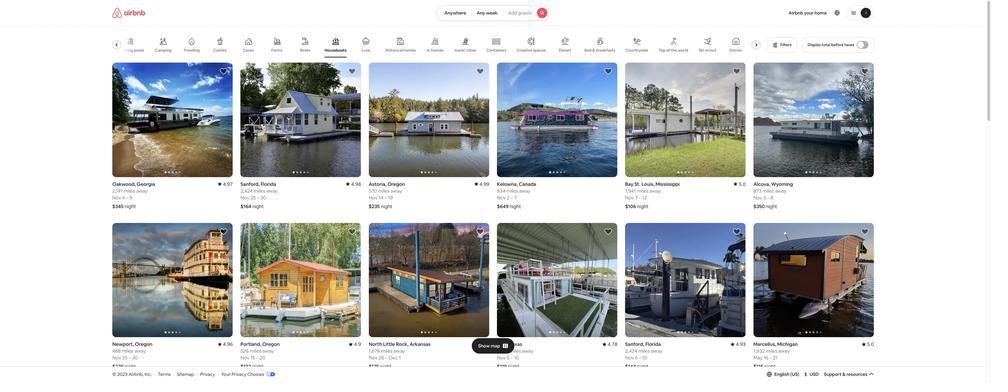 Task type: describe. For each thing, give the bounding box(es) containing it.
4.78 out of 5 average rating image
[[603, 341, 618, 347]]

4.97 out of 5 average rating image
[[218, 181, 233, 187]]

oakwood, georgia 2,141 miles away nov 4 – 9 $345 night
[[112, 181, 155, 209]]

michigan
[[777, 341, 798, 347]]

add to wishlist: north little rock, arkansas image
[[476, 228, 484, 236]]

a-
[[427, 48, 431, 53]]

sanford, for sanford, florida 2,424 miles away nov 25 – 30 $164 night
[[241, 181, 260, 187]]

25 for 2,424
[[250, 195, 256, 201]]

7 for –
[[514, 195, 517, 201]]

5.0 for bay st. louis, mississippi 1,941 miles away nov 7 – 12 $106 night
[[739, 181, 746, 187]]

night for newport, oregon 468 miles away nov 25 – 30 $229 night
[[125, 364, 136, 370]]

2,424 for 5
[[625, 348, 637, 354]]

away for marcellus, michigan 1,932 miles away may 16 – 21 $115 night
[[779, 348, 790, 354]]

nov for oakwood, georgia 2,141 miles away nov 4 – 9 $345 night
[[112, 195, 121, 201]]

$132
[[241, 364, 251, 370]]

astoria,
[[369, 181, 387, 187]]

countryside
[[626, 48, 648, 53]]

ski-
[[699, 48, 706, 53]]

1 · from the left
[[154, 371, 155, 377]]

$235
[[369, 203, 380, 209]]

show map
[[478, 343, 500, 349]]

25 for 468
[[122, 355, 128, 361]]

add to wishlist: alcova, wyoming image
[[861, 67, 869, 75]]

30 for oregon
[[132, 355, 138, 361]]

sitemap link
[[177, 371, 194, 377]]

4.99
[[480, 181, 489, 187]]

– for sanford, florida 2,424 miles away nov 25 – 30 $164 night
[[257, 195, 259, 201]]

$
[[805, 371, 807, 377]]

ski-in/out
[[699, 48, 717, 53]]

iconic cities
[[455, 48, 476, 53]]

newport, oregon 468 miles away nov 25 – 30 $229 night
[[112, 341, 152, 370]]

oregon for 570 miles away
[[388, 181, 405, 187]]

add to wishlist: azle, texas image
[[605, 228, 612, 236]]

nov for sanford, florida 2,424 miles away nov 25 – 30 $164 night
[[241, 195, 249, 201]]

resources
[[847, 371, 868, 377]]

2023
[[117, 371, 128, 377]]

5 for 1,432
[[507, 355, 510, 361]]

display total before taxes button
[[802, 37, 874, 53]]

$119
[[497, 364, 507, 370]]

inc.
[[145, 371, 152, 377]]

desert
[[559, 48, 571, 53]]

miles for alcova, wyoming 873 miles away nov 3 – 8 $350 night
[[763, 188, 774, 194]]

5.0 out of 5 average rating image for mississippi
[[734, 181, 746, 187]]

choices
[[247, 371, 264, 377]]

© 2023 airbnb, inc. ·
[[112, 371, 155, 377]]

group for $350
[[754, 63, 874, 177]]

profile element
[[558, 0, 874, 26]]

total
[[822, 42, 831, 47]]

containers
[[486, 48, 506, 53]]

$ usd
[[805, 371, 819, 377]]

creative
[[517, 48, 532, 53]]

©
[[112, 371, 116, 377]]

16
[[764, 355, 769, 361]]

miles for newport, oregon 468 miles away nov 25 – 30 $229 night
[[122, 348, 133, 354]]

terms
[[158, 371, 171, 377]]

add guests
[[508, 10, 532, 16]]

home
[[815, 10, 827, 16]]

nov for astoria, oregon 570 miles away nov 14 – 19 $235 night
[[369, 195, 378, 201]]

– for marcellus, michigan 1,932 miles away may 16 – 21 $115 night
[[770, 355, 772, 361]]

english
[[775, 371, 790, 377]]

group containing houseboats
[[112, 32, 763, 57]]

add to wishlist: marcellus, michigan image
[[861, 228, 869, 236]]

add to wishlist: portland, oregon image
[[348, 228, 356, 236]]

away for kelowna, canada 834 miles away nov 2 – 7 $649 night
[[519, 188, 531, 194]]

1,432
[[497, 348, 508, 354]]

terms · sitemap · privacy ·
[[158, 371, 219, 377]]

– inside "north little rock, arkansas 1,676 miles away nov 26 – dec 1 $175 night"
[[385, 355, 388, 361]]

taxes
[[844, 42, 854, 47]]

group for $229
[[112, 223, 233, 337]]

nov inside bay st. louis, mississippi 1,941 miles away nov 7 – 12 $106 night
[[625, 195, 634, 201]]

in/out
[[706, 48, 717, 53]]

show map button
[[472, 338, 515, 354]]

map
[[491, 343, 500, 349]]

group for $119
[[497, 223, 618, 337]]

$649
[[497, 203, 509, 209]]

& for bed
[[592, 48, 595, 53]]

support
[[824, 371, 842, 377]]

historical
[[385, 48, 403, 53]]

luxe
[[362, 48, 370, 53]]

usd
[[810, 371, 819, 377]]

– for oakwood, georgia 2,141 miles away nov 4 – 9 $345 night
[[126, 195, 128, 201]]

nov for newport, oregon 468 miles away nov 25 – 30 $229 night
[[112, 355, 121, 361]]

5 for 2,424
[[635, 355, 638, 361]]

top of the world
[[659, 48, 688, 53]]

airbnb
[[789, 10, 803, 16]]

away inside bay st. louis, mississippi 1,941 miles away nov 7 – 12 $106 night
[[650, 188, 661, 194]]

away for newport, oregon 468 miles away nov 25 – 30 $229 night
[[134, 348, 146, 354]]

2,141
[[112, 188, 123, 194]]

azle,
[[497, 341, 508, 347]]

& for support
[[843, 371, 846, 377]]

florida for sanford, florida 2,424 miles away nov 25 – 30 $164 night
[[261, 181, 276, 187]]

3 · from the left
[[197, 371, 198, 377]]

group for $106
[[625, 63, 746, 177]]

night for sanford, florida 2,424 miles away nov 5 – 10 $144 night
[[637, 364, 649, 370]]

group for $164
[[241, 63, 361, 177]]

night inside bay st. louis, mississippi 1,941 miles away nov 7 – 12 $106 night
[[637, 203, 649, 209]]

$345
[[112, 203, 124, 209]]

away for sanford, florida 2,424 miles away nov 25 – 30 $164 night
[[266, 188, 278, 194]]

group for $235
[[369, 63, 489, 177]]

miles for oakwood, georgia 2,141 miles away nov 4 – 9 $345 night
[[124, 188, 135, 194]]

miles for portland, oregon 526 miles away nov 15 – 20 $132 night
[[250, 348, 261, 354]]

any week
[[477, 10, 498, 16]]

7 for nov
[[635, 195, 638, 201]]

add to wishlist: sanford, florida image for 4.93
[[733, 228, 741, 236]]

8
[[771, 195, 774, 201]]

add guests button
[[503, 5, 550, 21]]

filters
[[781, 42, 792, 47]]

1,941
[[625, 188, 636, 194]]

amazing pools
[[117, 48, 144, 53]]

away for azle, texas 1,432 miles away nov 5 – 10 $119 night
[[522, 348, 533, 354]]

$115
[[754, 364, 763, 370]]

airbnb,
[[129, 371, 144, 377]]

add to wishlist: newport, oregon image
[[220, 228, 228, 236]]

filters button
[[767, 37, 797, 53]]

5.0 for north little rock, arkansas 1,676 miles away nov 26 – dec 1 $175 night
[[482, 341, 489, 347]]

add to wishlist: astoria, oregon image
[[476, 67, 484, 75]]

week
[[486, 10, 498, 16]]

sitemap
[[177, 371, 194, 377]]

– for astoria, oregon 570 miles away nov 14 – 19 $235 night
[[385, 195, 387, 201]]

(us)
[[791, 371, 799, 377]]

little
[[383, 341, 395, 347]]

– inside bay st. louis, mississippi 1,941 miles away nov 7 – 12 $106 night
[[639, 195, 641, 201]]

4.98 out of 5 average rating image
[[346, 181, 361, 187]]

14
[[379, 195, 384, 201]]

4.99 out of 5 average rating image
[[474, 181, 489, 187]]

amazing
[[117, 48, 133, 53]]

away for portland, oregon 526 miles away nov 15 – 20 $132 night
[[262, 348, 274, 354]]

your privacy choices link
[[221, 371, 275, 378]]

oregon for 526 miles away
[[262, 341, 280, 347]]

spaces
[[533, 48, 546, 53]]

– for portland, oregon 526 miles away nov 15 – 20 $132 night
[[256, 355, 259, 361]]

trending
[[184, 48, 200, 53]]

away for astoria, oregon 570 miles away nov 14 – 19 $235 night
[[391, 188, 402, 194]]

– for azle, texas 1,432 miles away nov 5 – 10 $119 night
[[511, 355, 513, 361]]

night for astoria, oregon 570 miles away nov 14 – 19 $235 night
[[381, 203, 392, 209]]

add to wishlist: oakwood, georgia image
[[220, 67, 228, 75]]

bed & breakfasts
[[585, 48, 615, 53]]

4 · from the left
[[218, 371, 219, 377]]

arkansas
[[410, 341, 431, 347]]

– for sanford, florida 2,424 miles away nov 5 – 10 $144 night
[[639, 355, 641, 361]]

a-frames
[[427, 48, 444, 53]]

alcova, wyoming 873 miles away nov 3 – 8 $350 night
[[754, 181, 793, 209]]

add to wishlist: bay st. louis, mississippi image
[[733, 67, 741, 75]]

4.96
[[223, 341, 233, 347]]

1
[[399, 355, 401, 361]]

night for alcova, wyoming 873 miles away nov 3 – 8 $350 night
[[766, 203, 777, 209]]

miles for astoria, oregon 570 miles away nov 14 – 19 $235 night
[[378, 188, 390, 194]]



Task type: vqa. For each thing, say whether or not it's contained in the screenshot.
570
yes



Task type: locate. For each thing, give the bounding box(es) containing it.
1 vertical spatial florida
[[645, 341, 661, 347]]

5 up the $144 in the bottom of the page
[[635, 355, 638, 361]]

5
[[507, 355, 510, 361], [635, 355, 638, 361]]

1 horizontal spatial 2,424
[[625, 348, 637, 354]]

group for $649
[[497, 63, 618, 177]]

nov for kelowna, canada 834 miles away nov 2 – 7 $649 night
[[497, 195, 506, 201]]

historical homes
[[385, 48, 416, 53]]

miles inside astoria, oregon 570 miles away nov 14 – 19 $235 night
[[378, 188, 390, 194]]

night down the 12
[[637, 203, 649, 209]]

10 inside azle, texas 1,432 miles away nov 5 – 10 $119 night
[[514, 355, 519, 361]]

miles inside oakwood, georgia 2,141 miles away nov 4 – 9 $345 night
[[124, 188, 135, 194]]

away inside marcellus, michigan 1,932 miles away may 16 – 21 $115 night
[[779, 348, 790, 354]]

10 for 2,424
[[642, 355, 647, 361]]

night down 9
[[125, 203, 136, 209]]

wyoming
[[771, 181, 793, 187]]

1 horizontal spatial privacy
[[232, 371, 246, 377]]

0 horizontal spatial 7
[[514, 195, 517, 201]]

night right $164
[[252, 203, 264, 209]]

night for sanford, florida 2,424 miles away nov 25 – 30 $164 night
[[252, 203, 264, 209]]

4.93 out of 5 average rating image
[[731, 341, 746, 347]]

5.0 for marcellus, michigan 1,932 miles away may 16 – 21 $115 night
[[867, 341, 874, 347]]

sanford, for sanford, florida 2,424 miles away nov 5 – 10 $144 night
[[625, 341, 644, 347]]

1 vertical spatial 5.0 out of 5 average rating image
[[477, 341, 489, 347]]

· left privacy link
[[197, 371, 198, 377]]

your
[[804, 10, 814, 16]]

0 vertical spatial 30
[[260, 195, 266, 201]]

5.0 out of 5 average rating image for arkansas
[[477, 341, 489, 347]]

5 inside the sanford, florida 2,424 miles away nov 5 – 10 $144 night
[[635, 355, 638, 361]]

sanford, florida 2,424 miles away nov 5 – 10 $144 night
[[625, 341, 662, 370]]

– inside alcova, wyoming 873 miles away nov 3 – 8 $350 night
[[767, 195, 770, 201]]

nov up $164
[[241, 195, 249, 201]]

florida inside 'sanford, florida 2,424 miles away nov 25 – 30 $164 night'
[[261, 181, 276, 187]]

– inside astoria, oregon 570 miles away nov 14 – 19 $235 night
[[385, 195, 387, 201]]

1 privacy from the left
[[200, 371, 215, 377]]

oregon up the 20
[[262, 341, 280, 347]]

& inside group
[[592, 48, 595, 53]]

– for kelowna, canada 834 miles away nov 2 – 7 $649 night
[[511, 195, 513, 201]]

468
[[112, 348, 121, 354]]

night inside newport, oregon 468 miles away nov 25 – 30 $229 night
[[125, 364, 136, 370]]

night for marcellus, michigan 1,932 miles away may 16 – 21 $115 night
[[764, 364, 776, 370]]

away inside azle, texas 1,432 miles away nov 5 – 10 $119 night
[[522, 348, 533, 354]]

1 vertical spatial 30
[[132, 355, 138, 361]]

4.98
[[351, 181, 361, 187]]

away inside the sanford, florida 2,424 miles away nov 5 – 10 $144 night
[[651, 348, 662, 354]]

miles for azle, texas 1,432 miles away nov 5 – 10 $119 night
[[509, 348, 521, 354]]

night down 8 at the bottom right of the page
[[766, 203, 777, 209]]

nov inside 'sanford, florida 2,424 miles away nov 25 – 30 $164 night'
[[241, 195, 249, 201]]

privacy link
[[200, 371, 215, 377]]

nov down 2,141
[[112, 195, 121, 201]]

nov for portland, oregon 526 miles away nov 15 – 20 $132 night
[[241, 355, 249, 361]]

15
[[250, 355, 255, 361]]

away inside oakwood, georgia 2,141 miles away nov 4 – 9 $345 night
[[136, 188, 148, 194]]

– inside 'kelowna, canada 834 miles away nov 2 – 7 $649 night'
[[511, 195, 513, 201]]

2 7 from the left
[[635, 195, 638, 201]]

5 down 1,432
[[507, 355, 510, 361]]

1 vertical spatial &
[[843, 371, 846, 377]]

0 horizontal spatial 5.0
[[482, 341, 489, 347]]

show
[[478, 343, 490, 349]]

airbnb your home
[[789, 10, 827, 16]]

nov inside azle, texas 1,432 miles away nov 5 – 10 $119 night
[[497, 355, 506, 361]]

privacy left your
[[200, 371, 215, 377]]

1 horizontal spatial add to wishlist: sanford, florida image
[[733, 228, 741, 236]]

rock,
[[396, 341, 409, 347]]

of
[[666, 48, 670, 53]]

support & resources
[[824, 371, 868, 377]]

0 vertical spatial 5.0 out of 5 average rating image
[[734, 181, 746, 187]]

0 horizontal spatial 2,424
[[241, 188, 253, 194]]

sanford, right the 4.78
[[625, 341, 644, 347]]

0 horizontal spatial 5
[[507, 355, 510, 361]]

2 · from the left
[[173, 371, 174, 377]]

· right terms link on the bottom
[[173, 371, 174, 377]]

1 10 from the left
[[514, 355, 519, 361]]

9
[[130, 195, 132, 201]]

0 vertical spatial 25
[[250, 195, 256, 201]]

2 5 from the left
[[635, 355, 638, 361]]

7 inside bay st. louis, mississippi 1,941 miles away nov 7 – 12 $106 night
[[635, 195, 638, 201]]

2 horizontal spatial 5.0
[[867, 341, 874, 347]]

oregon right newport,
[[135, 341, 152, 347]]

marcellus,
[[754, 341, 776, 347]]

– inside 'sanford, florida 2,424 miles away nov 25 – 30 $164 night'
[[257, 195, 259, 201]]

30 inside newport, oregon 468 miles away nov 25 – 30 $229 night
[[132, 355, 138, 361]]

night for portland, oregon 526 miles away nov 15 – 20 $132 night
[[252, 364, 264, 370]]

nov inside astoria, oregon 570 miles away nov 14 – 19 $235 night
[[369, 195, 378, 201]]

world
[[678, 48, 688, 53]]

2,424 up the $144 in the bottom of the page
[[625, 348, 637, 354]]

night inside azle, texas 1,432 miles away nov 5 – 10 $119 night
[[508, 364, 520, 370]]

farms
[[271, 48, 282, 53]]

12
[[642, 195, 647, 201]]

None search field
[[436, 5, 550, 21]]

26
[[379, 355, 384, 361]]

nov for sanford, florida 2,424 miles away nov 5 – 10 $144 night
[[625, 355, 634, 361]]

nov for alcova, wyoming 873 miles away nov 3 – 8 $350 night
[[754, 195, 762, 201]]

sanford, florida 2,424 miles away nov 25 – 30 $164 night
[[241, 181, 278, 209]]

nov inside portland, oregon 526 miles away nov 15 – 20 $132 night
[[241, 355, 249, 361]]

nov inside alcova, wyoming 873 miles away nov 3 – 8 $350 night
[[754, 195, 762, 201]]

nov for azle, texas 1,432 miles away nov 5 – 10 $119 night
[[497, 355, 506, 361]]

2 10 from the left
[[642, 355, 647, 361]]

1 horizontal spatial 7
[[635, 195, 638, 201]]

kelowna,
[[497, 181, 518, 187]]

away for sanford, florida 2,424 miles away nov 5 – 10 $144 night
[[651, 348, 662, 354]]

st.
[[635, 181, 641, 187]]

top
[[659, 48, 665, 53]]

nov inside the sanford, florida 2,424 miles away nov 5 – 10 $144 night
[[625, 355, 634, 361]]

group for $115
[[754, 223, 874, 337]]

night inside oakwood, georgia 2,141 miles away nov 4 – 9 $345 night
[[125, 203, 136, 209]]

night down the 16
[[764, 364, 776, 370]]

20
[[260, 355, 265, 361]]

add to wishlist: kelowna, canada image
[[605, 67, 612, 75]]

your
[[221, 371, 231, 377]]

0 vertical spatial add to wishlist: sanford, florida image
[[348, 67, 356, 75]]

10 for 1,432
[[514, 355, 519, 361]]

miles inside marcellus, michigan 1,932 miles away may 16 – 21 $115 night
[[766, 348, 778, 354]]

group for $132
[[241, 223, 361, 337]]

add to wishlist: sanford, florida image for 4.98
[[348, 67, 356, 75]]

3
[[763, 195, 766, 201]]

– inside marcellus, michigan 1,932 miles away may 16 – 21 $115 night
[[770, 355, 772, 361]]

1 5 from the left
[[507, 355, 510, 361]]

$164
[[241, 203, 251, 209]]

0 horizontal spatial 10
[[514, 355, 519, 361]]

2,424 up $164
[[241, 188, 253, 194]]

bay st. louis, mississippi 1,941 miles away nov 7 – 12 $106 night
[[625, 181, 680, 209]]

group
[[112, 32, 763, 57], [112, 63, 233, 177], [241, 63, 361, 177], [369, 63, 489, 177], [497, 63, 618, 177], [625, 63, 746, 177], [754, 63, 874, 177], [112, 223, 233, 337], [241, 223, 361, 337], [369, 223, 489, 337], [497, 223, 618, 337], [625, 223, 746, 337], [754, 223, 874, 337]]

· right inc.
[[154, 371, 155, 377]]

nov inside oakwood, georgia 2,141 miles away nov 4 – 9 $345 night
[[112, 195, 121, 201]]

1 vertical spatial add to wishlist: sanford, florida image
[[733, 228, 741, 236]]

away for oakwood, georgia 2,141 miles away nov 4 – 9 $345 night
[[136, 188, 148, 194]]

1 horizontal spatial 5.0
[[739, 181, 746, 187]]

& right bed
[[592, 48, 595, 53]]

570
[[369, 188, 377, 194]]

nov down 1,676
[[369, 355, 378, 361]]

25 inside newport, oregon 468 miles away nov 25 – 30 $229 night
[[122, 355, 128, 361]]

1 horizontal spatial florida
[[645, 341, 661, 347]]

5 inside azle, texas 1,432 miles away nov 5 – 10 $119 night
[[507, 355, 510, 361]]

add to wishlist: sanford, florida image
[[348, 67, 356, 75], [733, 228, 741, 236]]

miles inside portland, oregon 526 miles away nov 15 – 20 $132 night
[[250, 348, 261, 354]]

0 horizontal spatial 25
[[122, 355, 128, 361]]

night inside alcova, wyoming 873 miles away nov 3 – 8 $350 night
[[766, 203, 777, 209]]

away
[[136, 188, 148, 194], [266, 188, 278, 194], [519, 188, 531, 194], [650, 188, 661, 194], [391, 188, 402, 194], [775, 188, 787, 194], [134, 348, 146, 354], [262, 348, 274, 354], [522, 348, 533, 354], [651, 348, 662, 354], [394, 348, 405, 354], [779, 348, 790, 354]]

support & resources button
[[824, 371, 874, 377]]

miles inside 'kelowna, canada 834 miles away nov 2 – 7 $649 night'
[[507, 188, 518, 194]]

4.78
[[608, 341, 618, 347]]

night up choices
[[252, 364, 264, 370]]

1 horizontal spatial &
[[843, 371, 846, 377]]

oregon inside portland, oregon 526 miles away nov 15 – 20 $132 night
[[262, 341, 280, 347]]

0 horizontal spatial privacy
[[200, 371, 215, 377]]

0 horizontal spatial sanford,
[[241, 181, 260, 187]]

19
[[388, 195, 393, 201]]

night down 2
[[510, 203, 521, 209]]

sanford,
[[241, 181, 260, 187], [625, 341, 644, 347]]

night right the $144 in the bottom of the page
[[637, 364, 649, 370]]

oregon up "19"
[[388, 181, 405, 187]]

25 up $164
[[250, 195, 256, 201]]

nov down 834
[[497, 195, 506, 201]]

miles inside 'sanford, florida 2,424 miles away nov 25 – 30 $164 night'
[[254, 188, 265, 194]]

miles for sanford, florida 2,424 miles away nov 5 – 10 $144 night
[[638, 348, 650, 354]]

night
[[125, 203, 136, 209], [252, 203, 264, 209], [510, 203, 521, 209], [637, 203, 649, 209], [381, 203, 392, 209], [766, 203, 777, 209], [125, 364, 136, 370], [252, 364, 264, 370], [508, 364, 520, 370], [637, 364, 649, 370], [380, 364, 392, 370], [764, 364, 776, 370]]

0 vertical spatial &
[[592, 48, 595, 53]]

night inside marcellus, michigan 1,932 miles away may 16 – 21 $115 night
[[764, 364, 776, 370]]

night for oakwood, georgia 2,141 miles away nov 4 – 9 $345 night
[[125, 203, 136, 209]]

7 right 2
[[514, 195, 517, 201]]

1 vertical spatial 25
[[122, 355, 128, 361]]

1 horizontal spatial 25
[[250, 195, 256, 201]]

nov down 873
[[754, 195, 762, 201]]

– for newport, oregon 468 miles away nov 25 – 30 $229 night
[[129, 355, 131, 361]]

– inside newport, oregon 468 miles away nov 25 – 30 $229 night
[[129, 355, 131, 361]]

2,424 inside the sanford, florida 2,424 miles away nov 5 – 10 $144 night
[[625, 348, 637, 354]]

bed
[[585, 48, 592, 53]]

0 vertical spatial sanford,
[[241, 181, 260, 187]]

miles inside the sanford, florida 2,424 miles away nov 5 – 10 $144 night
[[638, 348, 650, 354]]

sanford, right 4.97
[[241, 181, 260, 187]]

away inside newport, oregon 468 miles away nov 25 – 30 $229 night
[[134, 348, 146, 354]]

florida
[[261, 181, 276, 187], [645, 341, 661, 347]]

privacy
[[200, 371, 215, 377], [232, 371, 246, 377]]

nov down 1,941 in the right of the page
[[625, 195, 634, 201]]

· left your
[[218, 371, 219, 377]]

night down "19"
[[381, 203, 392, 209]]

1 vertical spatial 2,424
[[625, 348, 637, 354]]

7 left the 12
[[635, 195, 638, 201]]

night inside "north little rock, arkansas 1,676 miles away nov 26 – dec 1 $175 night"
[[380, 364, 392, 370]]

portland,
[[241, 341, 261, 347]]

nov down 468
[[112, 355, 121, 361]]

1 horizontal spatial sanford,
[[625, 341, 644, 347]]

4.93
[[736, 341, 746, 347]]

nov down 1,432
[[497, 355, 506, 361]]

– inside azle, texas 1,432 miles away nov 5 – 10 $119 night
[[511, 355, 513, 361]]

louis,
[[642, 181, 655, 187]]

homes
[[404, 48, 416, 53]]

oregon for 468 miles away
[[135, 341, 152, 347]]

2,424 for 25
[[241, 188, 253, 194]]

night inside astoria, oregon 570 miles away nov 14 – 19 $235 night
[[381, 203, 392, 209]]

boats
[[300, 48, 310, 53]]

add
[[508, 10, 517, 16]]

breakfasts
[[596, 48, 615, 53]]

any week button
[[471, 5, 503, 21]]

0 horizontal spatial oregon
[[135, 341, 152, 347]]

4.9 out of 5 average rating image
[[349, 341, 361, 347]]

5.0 out of 5 average rating image left alcova,
[[734, 181, 746, 187]]

north little rock, arkansas 1,676 miles away nov 26 – dec 1 $175 night
[[369, 341, 431, 370]]

nov down 570
[[369, 195, 378, 201]]

florida for sanford, florida 2,424 miles away nov 5 – 10 $144 night
[[645, 341, 661, 347]]

1 7 from the left
[[514, 195, 517, 201]]

away inside "north little rock, arkansas 1,676 miles away nov 26 – dec 1 $175 night"
[[394, 348, 405, 354]]

frames
[[431, 48, 444, 53]]

group for $175
[[369, 223, 489, 337]]

$350
[[754, 203, 765, 209]]

night inside portland, oregon 526 miles away nov 15 – 20 $132 night
[[252, 364, 264, 370]]

sanford, inside the sanford, florida 2,424 miles away nov 5 – 10 $144 night
[[625, 341, 644, 347]]

away inside astoria, oregon 570 miles away nov 14 – 19 $235 night
[[391, 188, 402, 194]]

– inside the sanford, florida 2,424 miles away nov 5 – 10 $144 night
[[639, 355, 641, 361]]

night inside the sanford, florida 2,424 miles away nov 5 – 10 $144 night
[[637, 364, 649, 370]]

night right $119
[[508, 364, 520, 370]]

sanford, inside 'sanford, florida 2,424 miles away nov 25 – 30 $164 night'
[[241, 181, 260, 187]]

dec
[[389, 355, 398, 361]]

7 inside 'kelowna, canada 834 miles away nov 2 – 7 $649 night'
[[514, 195, 517, 201]]

5.0 out of 5 average rating image
[[862, 341, 874, 347]]

5.0 out of 5 average rating image left map
[[477, 341, 489, 347]]

night up © 2023 airbnb, inc. ·
[[125, 364, 136, 370]]

display
[[808, 42, 821, 47]]

houseboats
[[325, 48, 347, 53]]

30 inside 'sanford, florida 2,424 miles away nov 25 – 30 $164 night'
[[260, 195, 266, 201]]

miles inside newport, oregon 468 miles away nov 25 – 30 $229 night
[[122, 348, 133, 354]]

nov up the $144 in the bottom of the page
[[625, 355, 634, 361]]

night down the 26
[[380, 364, 392, 370]]

mississippi
[[656, 181, 680, 187]]

25 inside 'sanford, florida 2,424 miles away nov 25 – 30 $164 night'
[[250, 195, 256, 201]]

1 horizontal spatial 5
[[635, 355, 638, 361]]

0 horizontal spatial add to wishlist: sanford, florida image
[[348, 67, 356, 75]]

4.96 out of 5 average rating image
[[218, 341, 233, 347]]

2 privacy from the left
[[232, 371, 246, 377]]

miles for marcellus, michigan 1,932 miles away may 16 – 21 $115 night
[[766, 348, 778, 354]]

before
[[831, 42, 844, 47]]

– for alcova, wyoming 873 miles away nov 3 – 8 $350 night
[[767, 195, 770, 201]]

1 horizontal spatial 10
[[642, 355, 647, 361]]

group for $345
[[112, 63, 233, 177]]

display total before taxes
[[808, 42, 854, 47]]

privacy down $132
[[232, 371, 246, 377]]

1 horizontal spatial 5.0 out of 5 average rating image
[[734, 181, 746, 187]]

30 for florida
[[260, 195, 266, 201]]

night for azle, texas 1,432 miles away nov 5 – 10 $119 night
[[508, 364, 520, 370]]

25 up $229
[[122, 355, 128, 361]]

oakwood,
[[112, 181, 136, 187]]

north
[[369, 341, 382, 347]]

0 vertical spatial 2,424
[[241, 188, 253, 194]]

– inside portland, oregon 526 miles away nov 15 – 20 $132 night
[[256, 355, 259, 361]]

nov inside newport, oregon 468 miles away nov 25 – 30 $229 night
[[112, 355, 121, 361]]

miles for kelowna, canada 834 miles away nov 2 – 7 $649 night
[[507, 188, 518, 194]]

away inside portland, oregon 526 miles away nov 15 – 20 $132 night
[[262, 348, 274, 354]]

0 horizontal spatial 30
[[132, 355, 138, 361]]

none search field containing anywhere
[[436, 5, 550, 21]]

miles inside "north little rock, arkansas 1,676 miles away nov 26 – dec 1 $175 night"
[[381, 348, 393, 354]]

873
[[754, 188, 762, 194]]

canada
[[519, 181, 536, 187]]

4.97
[[223, 181, 233, 187]]

night inside 'kelowna, canada 834 miles away nov 2 – 7 $649 night'
[[510, 203, 521, 209]]

$106
[[625, 203, 636, 209]]

0 horizontal spatial &
[[592, 48, 595, 53]]

21
[[773, 355, 778, 361]]

nov inside 'kelowna, canada 834 miles away nov 2 – 7 $649 night'
[[497, 195, 506, 201]]

1 vertical spatial sanford,
[[625, 341, 644, 347]]

florida inside the sanford, florida 2,424 miles away nov 5 – 10 $144 night
[[645, 341, 661, 347]]

– inside oakwood, georgia 2,141 miles away nov 4 – 9 $345 night
[[126, 195, 128, 201]]

away inside 'sanford, florida 2,424 miles away nov 25 – 30 $164 night'
[[266, 188, 278, 194]]

nov down 526
[[241, 355, 249, 361]]

miles inside alcova, wyoming 873 miles away nov 3 – 8 $350 night
[[763, 188, 774, 194]]

astoria, oregon 570 miles away nov 14 – 19 $235 night
[[369, 181, 405, 209]]

castles
[[213, 48, 227, 53]]

group for $144
[[625, 223, 746, 337]]

0 horizontal spatial florida
[[261, 181, 276, 187]]

nov inside "north little rock, arkansas 1,676 miles away nov 26 – dec 1 $175 night"
[[369, 355, 378, 361]]

2 horizontal spatial oregon
[[388, 181, 405, 187]]

1,676
[[369, 348, 380, 354]]

0 vertical spatial florida
[[261, 181, 276, 187]]

night inside 'sanford, florida 2,424 miles away nov 25 – 30 $164 night'
[[252, 203, 264, 209]]

away inside alcova, wyoming 873 miles away nov 3 – 8 $350 night
[[775, 188, 787, 194]]

pools
[[134, 48, 144, 53]]

miles inside bay st. louis, mississippi 1,941 miles away nov 7 – 12 $106 night
[[637, 188, 648, 194]]

oregon inside newport, oregon 468 miles away nov 25 – 30 $229 night
[[135, 341, 152, 347]]

airbnb your home link
[[785, 6, 831, 20]]

$229
[[112, 364, 124, 370]]

& right support
[[843, 371, 846, 377]]

5.0
[[739, 181, 746, 187], [482, 341, 489, 347], [867, 341, 874, 347]]

10 inside the sanford, florida 2,424 miles away nov 5 – 10 $144 night
[[642, 355, 647, 361]]

1 horizontal spatial 30
[[260, 195, 266, 201]]

0 horizontal spatial 5.0 out of 5 average rating image
[[477, 341, 489, 347]]

nov
[[112, 195, 121, 201], [241, 195, 249, 201], [497, 195, 506, 201], [625, 195, 634, 201], [369, 195, 378, 201], [754, 195, 762, 201], [112, 355, 121, 361], [241, 355, 249, 361], [497, 355, 506, 361], [625, 355, 634, 361], [369, 355, 378, 361]]

cities
[[466, 48, 476, 53]]

miles inside azle, texas 1,432 miles away nov 5 – 10 $119 night
[[509, 348, 521, 354]]

oregon inside astoria, oregon 570 miles away nov 14 – 19 $235 night
[[388, 181, 405, 187]]

away for alcova, wyoming 873 miles away nov 3 – 8 $350 night
[[775, 188, 787, 194]]

1 horizontal spatial oregon
[[262, 341, 280, 347]]

away inside 'kelowna, canada 834 miles away nov 2 – 7 $649 night'
[[519, 188, 531, 194]]

night for kelowna, canada 834 miles away nov 2 – 7 $649 night
[[510, 203, 521, 209]]

caves
[[243, 48, 254, 53]]

miles for sanford, florida 2,424 miles away nov 25 – 30 $164 night
[[254, 188, 265, 194]]

5.0 out of 5 average rating image
[[734, 181, 746, 187], [477, 341, 489, 347]]

2,424 inside 'sanford, florida 2,424 miles away nov 25 – 30 $164 night'
[[241, 188, 253, 194]]



